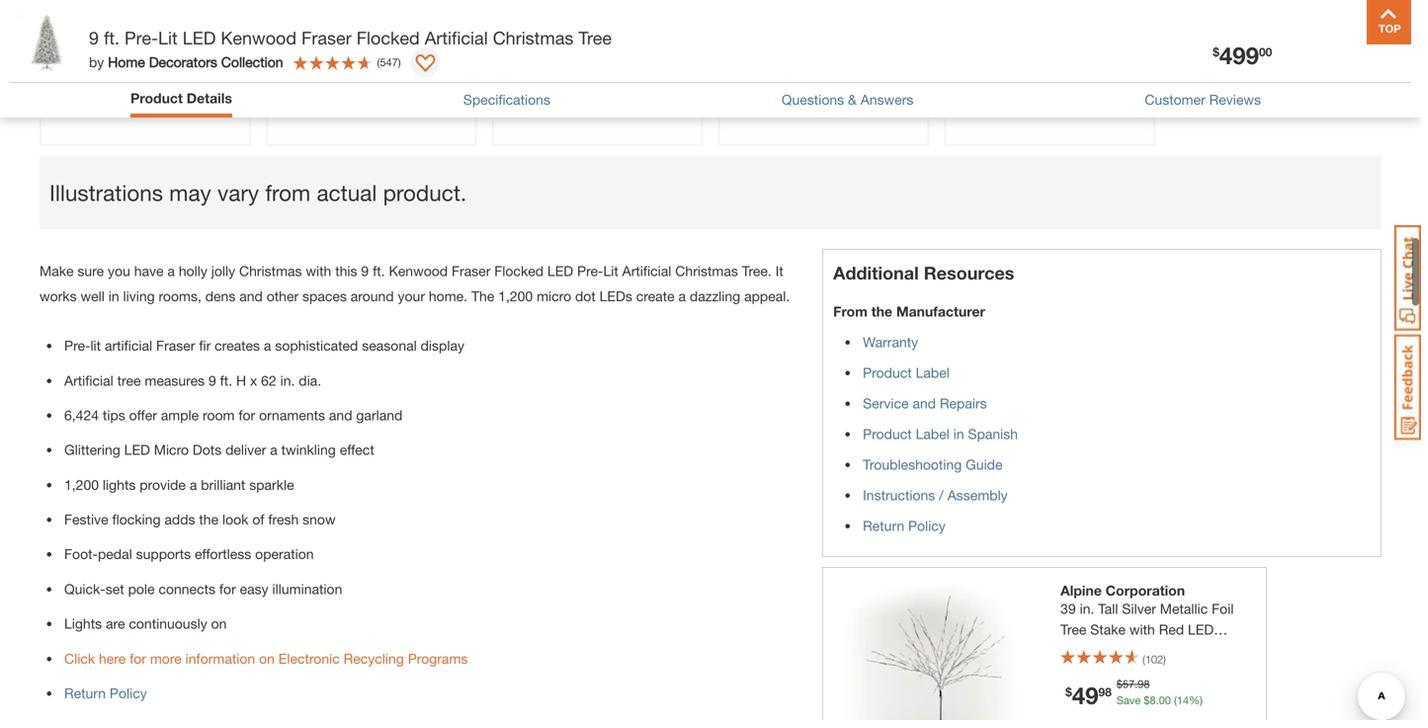 Task type: describe. For each thing, give the bounding box(es) containing it.
details
[[187, 90, 232, 106]]

62
[[261, 372, 277, 389]]

2 horizontal spatial and
[[913, 396, 936, 412]]

product for product label
[[863, 365, 912, 381]]

warranty
[[863, 334, 919, 351]]

glittering led micro dots deliver a twinkling effect
[[64, 442, 374, 458]]

lit inside make sure you have a holly jolly christmas with this 9 ft. kenwood fraser flocked led pre-lit artificial christmas tree. it works well in living rooms, dens and other spaces around your home. the 1,200 micro dot leds create a dazzling appeal.
[[604, 263, 619, 279]]

00 inside $ 49 98 $ 57 . 98 save $ 8 . 00 ( 14 %)
[[1159, 695, 1172, 708]]

additional
[[834, 263, 919, 284]]

and inside make sure you have a holly jolly christmas with this 9 ft. kenwood fraser flocked led pre-lit artificial christmas tree. it works well in living rooms, dens and other spaces around your home. the 1,200 micro dot leds create a dazzling appeal.
[[239, 288, 263, 304]]

1 vertical spatial policy
[[110, 686, 147, 702]]

offer
[[129, 407, 157, 424]]

lights are continuously on
[[64, 616, 227, 632]]

dot
[[575, 288, 596, 304]]

pre-lit artificial fraser fir creates a sophisticated seasonal display
[[64, 338, 465, 354]]

red
[[1159, 622, 1185, 638]]

display image
[[416, 54, 436, 74]]

) for ( 102 )
[[1164, 654, 1167, 667]]

pole
[[128, 581, 155, 598]]

0 horizontal spatial 98
[[1099, 686, 1112, 700]]

in. inside the alpine corporation 39 in. tall silver metallic foil tree stake with red led lights
[[1080, 601, 1095, 618]]

1,200 inside make sure you have a holly jolly christmas with this 9 ft. kenwood fraser flocked led pre-lit artificial christmas tree. it works well in living rooms, dens and other spaces around your home. the 1,200 micro dot leds create a dazzling appeal.
[[498, 288, 533, 304]]

service and repairs
[[863, 396, 987, 412]]

9 inside make sure you have a holly jolly christmas with this 9 ft. kenwood fraser flocked led pre-lit artificial christmas tree. it works well in living rooms, dens and other spaces around your home. the 1,200 micro dot leds create a dazzling appeal.
[[361, 263, 369, 279]]

it
[[776, 263, 784, 279]]

your
[[398, 288, 425, 304]]

troubleshooting
[[863, 457, 962, 473]]

product for product details
[[130, 90, 183, 106]]

1 horizontal spatial policy
[[909, 518, 946, 535]]

with inside make sure you have a holly jolly christmas with this 9 ft. kenwood fraser flocked led pre-lit artificial christmas tree. it works well in living rooms, dens and other spaces around your home. the 1,200 micro dot leds create a dazzling appeal.
[[306, 263, 332, 279]]

tips
[[103, 407, 125, 424]]

stake
[[1091, 622, 1126, 638]]

leds
[[600, 288, 633, 304]]

top button
[[1367, 0, 1412, 44]]

0 horizontal spatial 9
[[89, 27, 99, 48]]

0 horizontal spatial .
[[1135, 678, 1138, 691]]

dazzling
[[690, 288, 741, 304]]

$ 499 00
[[1213, 41, 1273, 69]]

dia.
[[299, 372, 321, 389]]

8
[[1150, 695, 1156, 708]]

look
[[222, 512, 249, 528]]

0 vertical spatial in.
[[280, 372, 295, 389]]

micro
[[154, 442, 189, 458]]

programs
[[408, 651, 468, 667]]

flocking
[[112, 512, 161, 528]]

tree inside the alpine corporation 39 in. tall silver metallic foil tree stake with red led lights
[[1061, 622, 1087, 638]]

from
[[834, 304, 868, 320]]

home
[[108, 54, 145, 70]]

quick-
[[64, 581, 106, 598]]

answers
[[861, 91, 914, 108]]

dens
[[205, 288, 236, 304]]

lights
[[103, 477, 136, 493]]

tall
[[1099, 601, 1119, 618]]

00 inside $ 499 00
[[1260, 45, 1273, 59]]

well
[[81, 288, 105, 304]]

alpine corporation 39 in. tall silver metallic foil tree stake with red led lights
[[1061, 583, 1234, 659]]

sure
[[77, 263, 104, 279]]

( for 102
[[1143, 654, 1146, 667]]

pre- inside make sure you have a holly jolly christmas with this 9 ft. kenwood fraser flocked led pre-lit artificial christmas tree. it works well in living rooms, dens and other spaces around your home. the 1,200 micro dot leds create a dazzling appeal.
[[577, 263, 604, 279]]

display
[[421, 338, 465, 354]]

instructions
[[863, 488, 936, 504]]

creates
[[215, 338, 260, 354]]

&
[[848, 91, 857, 108]]

0 horizontal spatial return policy
[[64, 686, 147, 702]]

additional resources
[[834, 263, 1015, 284]]

a left holly
[[168, 263, 175, 279]]

a right deliver
[[270, 442, 278, 458]]

product details
[[130, 90, 232, 106]]

1 vertical spatial the
[[199, 512, 219, 528]]

6,424 tips offer ample room for ornaments and garland
[[64, 407, 403, 424]]

led up the by home decorators collection
[[183, 27, 216, 48]]

jolly
[[211, 263, 235, 279]]

tree.
[[742, 263, 772, 279]]

1 vertical spatial in
[[954, 426, 965, 443]]

0 horizontal spatial on
[[211, 616, 227, 632]]

easy
[[240, 581, 269, 598]]

feedback link image
[[1395, 334, 1422, 441]]

led inside the alpine corporation 39 in. tall silver metallic foil tree stake with red led lights
[[1188, 622, 1214, 638]]

here
[[99, 651, 126, 667]]

0 horizontal spatial 1,200
[[64, 477, 99, 493]]

metallic
[[1161, 601, 1208, 618]]

label for product label in spanish
[[916, 426, 950, 443]]

click here for more information on electronic recycling programs
[[64, 651, 468, 667]]

spaces
[[303, 288, 347, 304]]

2 vertical spatial 9
[[209, 372, 216, 389]]

a right creates
[[264, 338, 271, 354]]

fir
[[199, 338, 211, 354]]

h
[[236, 372, 246, 389]]

service and repairs link
[[863, 396, 987, 412]]

0 horizontal spatial ft.
[[104, 27, 120, 48]]

by
[[89, 54, 104, 70]]

39 in. tall silver metallic foil tree stake with red led lights image
[[844, 583, 1036, 721]]

troubleshooting guide
[[863, 457, 1003, 473]]

works
[[40, 288, 77, 304]]

garland
[[356, 407, 403, 424]]

led inside make sure you have a holly jolly christmas with this 9 ft. kenwood fraser flocked led pre-lit artificial christmas tree. it works well in living rooms, dens and other spaces around your home. the 1,200 micro dot leds create a dazzling appeal.
[[548, 263, 574, 279]]

supports
[[136, 546, 191, 563]]

1 horizontal spatial return policy link
[[863, 518, 946, 535]]

0 vertical spatial fraser
[[302, 27, 352, 48]]

499
[[1220, 41, 1260, 69]]

9 ft. pre-lit led kenwood fraser flocked artificial christmas tree
[[89, 27, 612, 48]]

0 vertical spatial tree
[[579, 27, 612, 48]]

2 horizontal spatial christmas
[[676, 263, 738, 279]]

snow
[[303, 512, 336, 528]]

product for product label in spanish
[[863, 426, 912, 443]]

continuously
[[129, 616, 207, 632]]

ornaments
[[259, 407, 325, 424]]

0 horizontal spatial flocked
[[357, 27, 420, 48]]

home.
[[429, 288, 468, 304]]

glittering
[[64, 442, 120, 458]]

sparkle
[[249, 477, 294, 493]]

provide
[[140, 477, 186, 493]]

( for 547
[[377, 56, 380, 68]]

seasonal
[[362, 338, 417, 354]]

around
[[351, 288, 394, 304]]

the
[[472, 288, 495, 304]]

1,200 lights provide a brilliant sparkle
[[64, 477, 294, 493]]

return for the leftmost return policy link
[[64, 686, 106, 702]]

2 vertical spatial pre-
[[64, 338, 90, 354]]

$ up save
[[1117, 678, 1123, 691]]

repairs
[[940, 396, 987, 412]]

39
[[1061, 601, 1076, 618]]

click
[[64, 651, 95, 667]]

2 vertical spatial artificial
[[64, 372, 113, 389]]

6,424
[[64, 407, 99, 424]]



Task type: vqa. For each thing, say whether or not it's contained in the screenshot.
by
yes



Task type: locate. For each thing, give the bounding box(es) containing it.
return down the instructions
[[863, 518, 905, 535]]

return policy link down the instructions
[[863, 518, 946, 535]]

return for the right return policy link
[[863, 518, 905, 535]]

9 up by
[[89, 27, 99, 48]]

instructions / assembly
[[863, 488, 1008, 504]]

lit up leds
[[604, 263, 619, 279]]

2 horizontal spatial ft.
[[373, 263, 385, 279]]

fraser inside make sure you have a holly jolly christmas with this 9 ft. kenwood fraser flocked led pre-lit artificial christmas tree. it works well in living rooms, dens and other spaces around your home. the 1,200 micro dot leds create a dazzling appeal.
[[452, 263, 491, 279]]

1 horizontal spatial pre-
[[125, 27, 158, 48]]

1 horizontal spatial flocked
[[495, 263, 544, 279]]

return policy link down here
[[64, 686, 147, 702]]

for
[[239, 407, 255, 424], [219, 581, 236, 598], [130, 651, 146, 667]]

1 vertical spatial flocked
[[495, 263, 544, 279]]

57
[[1123, 678, 1135, 691]]

alpine
[[1061, 583, 1102, 599]]

artificial inside make sure you have a holly jolly christmas with this 9 ft. kenwood fraser flocked led pre-lit artificial christmas tree. it works well in living rooms, dens and other spaces around your home. the 1,200 micro dot leds create a dazzling appeal.
[[623, 263, 672, 279]]

0 vertical spatial 9
[[89, 27, 99, 48]]

flocked up the micro
[[495, 263, 544, 279]]

label up troubleshooting guide
[[916, 426, 950, 443]]

0 horizontal spatial christmas
[[239, 263, 302, 279]]

. up save
[[1135, 678, 1138, 691]]

product down service
[[863, 426, 912, 443]]

pre- left artificial
[[64, 338, 90, 354]]

lights
[[64, 616, 102, 632], [1061, 643, 1099, 659]]

ft. up home
[[104, 27, 120, 48]]

$ inside $ 499 00
[[1213, 45, 1220, 59]]

service
[[863, 396, 909, 412]]

0 vertical spatial for
[[239, 407, 255, 424]]

pre-
[[125, 27, 158, 48], [577, 263, 604, 279], [64, 338, 90, 354]]

1 horizontal spatial 00
[[1260, 45, 1273, 59]]

with up "spaces"
[[306, 263, 332, 279]]

product
[[130, 90, 183, 106], [863, 365, 912, 381], [863, 426, 912, 443]]

festive flocking adds the look of fresh snow
[[64, 512, 336, 528]]

( up $ 49 98 $ 57 . 98 save $ 8 . 00 ( 14 %)
[[1143, 654, 1146, 667]]

1 vertical spatial 00
[[1159, 695, 1172, 708]]

1 vertical spatial artificial
[[623, 263, 672, 279]]

0 vertical spatial lights
[[64, 616, 102, 632]]

( left %)
[[1175, 695, 1177, 708]]

$ left 57
[[1066, 686, 1073, 700]]

connects
[[159, 581, 216, 598]]

1 vertical spatial pre-
[[577, 263, 604, 279]]

have
[[134, 263, 164, 279]]

and right dens
[[239, 288, 263, 304]]

operation
[[255, 546, 314, 563]]

questions & answers button
[[782, 89, 914, 110], [782, 89, 914, 110]]

%)
[[1189, 695, 1203, 708]]

0 horizontal spatial kenwood
[[221, 27, 297, 48]]

2 vertical spatial ft.
[[220, 372, 232, 389]]

tree
[[579, 27, 612, 48], [1061, 622, 1087, 638]]

effortless
[[195, 546, 251, 563]]

christmas up the specifications at the left top of the page
[[493, 27, 574, 48]]

and up effect
[[329, 407, 352, 424]]

return down click
[[64, 686, 106, 702]]

policy down the instructions / assembly link
[[909, 518, 946, 535]]

0 vertical spatial .
[[1135, 678, 1138, 691]]

lights inside the alpine corporation 39 in. tall silver metallic foil tree stake with red led lights
[[1061, 643, 1099, 659]]

in inside make sure you have a holly jolly christmas with this 9 ft. kenwood fraser flocked led pre-lit artificial christmas tree. it works well in living rooms, dens and other spaces around your home. the 1,200 micro dot leds create a dazzling appeal.
[[108, 288, 119, 304]]

1 vertical spatial tree
[[1061, 622, 1087, 638]]

flocked inside make sure you have a holly jolly christmas with this 9 ft. kenwood fraser flocked led pre-lit artificial christmas tree. it works well in living rooms, dens and other spaces around your home. the 1,200 micro dot leds create a dazzling appeal.
[[495, 263, 544, 279]]

in right well
[[108, 288, 119, 304]]

2 label from the top
[[916, 426, 950, 443]]

flocked up 547
[[357, 27, 420, 48]]

quick-set pole connects for easy illumination
[[64, 581, 342, 598]]

1 vertical spatial lit
[[604, 263, 619, 279]]

recycling
[[344, 651, 404, 667]]

0 vertical spatial flocked
[[357, 27, 420, 48]]

room
[[203, 407, 235, 424]]

00 up reviews
[[1260, 45, 1273, 59]]

sophisticated
[[275, 338, 358, 354]]

0 vertical spatial in
[[108, 288, 119, 304]]

0 horizontal spatial return policy link
[[64, 686, 147, 702]]

2 vertical spatial (
[[1175, 695, 1177, 708]]

on left electronic
[[259, 651, 275, 667]]

1,200 up festive
[[64, 477, 99, 493]]

1 vertical spatial with
[[1130, 622, 1156, 638]]

measures
[[145, 372, 205, 389]]

spanish
[[968, 426, 1018, 443]]

0 vertical spatial return policy
[[863, 518, 946, 535]]

pedal
[[98, 546, 132, 563]]

102
[[1146, 654, 1164, 667]]

9 right this
[[361, 263, 369, 279]]

return policy down here
[[64, 686, 147, 702]]

live chat image
[[1395, 225, 1422, 331]]

0 vertical spatial )
[[398, 56, 401, 68]]

information
[[186, 651, 255, 667]]

micro
[[537, 288, 572, 304]]

98 right 57
[[1138, 678, 1150, 691]]

0 horizontal spatial 00
[[1159, 695, 1172, 708]]

decorators
[[149, 54, 217, 70]]

the right from
[[872, 304, 893, 320]]

guide
[[966, 457, 1003, 473]]

product image image
[[15, 10, 79, 74]]

0 vertical spatial policy
[[909, 518, 946, 535]]

0 vertical spatial the
[[872, 304, 893, 320]]

9
[[89, 27, 99, 48], [361, 263, 369, 279], [209, 372, 216, 389]]

of
[[252, 512, 264, 528]]

1 horizontal spatial ft.
[[220, 372, 232, 389]]

1 vertical spatial ft.
[[373, 263, 385, 279]]

assembly
[[948, 488, 1008, 504]]

ft. up around
[[373, 263, 385, 279]]

product label in spanish
[[863, 426, 1018, 443]]

dots
[[193, 442, 222, 458]]

1 vertical spatial (
[[1143, 654, 1146, 667]]

0 horizontal spatial lit
[[158, 27, 178, 48]]

questions
[[782, 91, 845, 108]]

0 horizontal spatial for
[[130, 651, 146, 667]]

1 vertical spatial 1,200
[[64, 477, 99, 493]]

1 horizontal spatial (
[[1143, 654, 1146, 667]]

( 547 )
[[377, 56, 401, 68]]

a left "brilliant" at left
[[190, 477, 197, 493]]

1 horizontal spatial fraser
[[302, 27, 352, 48]]

led up the micro
[[548, 263, 574, 279]]

00 right the 8
[[1159, 695, 1172, 708]]

appeal.
[[745, 288, 790, 304]]

1 horizontal spatial christmas
[[493, 27, 574, 48]]

0 vertical spatial (
[[377, 56, 380, 68]]

corporation
[[1106, 583, 1186, 599]]

. left 14
[[1156, 695, 1159, 708]]

) for ( 547 )
[[398, 56, 401, 68]]

product up service
[[863, 365, 912, 381]]

kenwood up your
[[389, 263, 448, 279]]

1 vertical spatial return policy link
[[64, 686, 147, 702]]

1 vertical spatial for
[[219, 581, 236, 598]]

0 vertical spatial product
[[130, 90, 183, 106]]

1 vertical spatial return policy
[[64, 686, 147, 702]]

kenwood inside make sure you have a holly jolly christmas with this 9 ft. kenwood fraser flocked led pre-lit artificial christmas tree. it works well in living rooms, dens and other spaces around your home. the 1,200 micro dot leds create a dazzling appeal.
[[389, 263, 448, 279]]

ft. left h
[[220, 372, 232, 389]]

1,200 right the
[[498, 288, 533, 304]]

1 horizontal spatial lit
[[604, 263, 619, 279]]

1 vertical spatial product
[[863, 365, 912, 381]]

( down 9 ft. pre-lit led kenwood fraser flocked artificial christmas tree
[[377, 56, 380, 68]]

0 vertical spatial 1,200
[[498, 288, 533, 304]]

with down silver
[[1130, 622, 1156, 638]]

warranty link
[[863, 334, 919, 351]]

1 horizontal spatial tree
[[1061, 622, 1087, 638]]

the left the look
[[199, 512, 219, 528]]

effect
[[340, 442, 374, 458]]

0 vertical spatial artificial
[[425, 27, 488, 48]]

pre- up dot
[[577, 263, 604, 279]]

1 vertical spatial label
[[916, 426, 950, 443]]

product down 'decorators'
[[130, 90, 183, 106]]

2 vertical spatial for
[[130, 651, 146, 667]]

0 horizontal spatial lights
[[64, 616, 102, 632]]

on up information
[[211, 616, 227, 632]]

2 horizontal spatial (
[[1175, 695, 1177, 708]]

1 horizontal spatial 9
[[209, 372, 216, 389]]

festive
[[64, 512, 108, 528]]

1 vertical spatial on
[[259, 651, 275, 667]]

policy down here
[[110, 686, 147, 702]]

and up product label in spanish link
[[913, 396, 936, 412]]

label up service and repairs link
[[916, 365, 950, 381]]

customer reviews
[[1145, 91, 1262, 108]]

product label in spanish link
[[863, 426, 1018, 443]]

resources
[[924, 263, 1015, 284]]

lights down the 'stake'
[[1061, 643, 1099, 659]]

0 vertical spatial lit
[[158, 27, 178, 48]]

for right room
[[239, 407, 255, 424]]

1 horizontal spatial in.
[[1080, 601, 1095, 618]]

49
[[1073, 682, 1099, 710]]

1 vertical spatial return
[[64, 686, 106, 702]]

lit up 'decorators'
[[158, 27, 178, 48]]

troubleshooting guide link
[[863, 457, 1003, 473]]

in
[[108, 288, 119, 304], [954, 426, 965, 443]]

silver
[[1123, 601, 1157, 618]]

1 horizontal spatial with
[[1130, 622, 1156, 638]]

in. right 39
[[1080, 601, 1095, 618]]

/
[[939, 488, 944, 504]]

) left display image
[[398, 56, 401, 68]]

christmas up other
[[239, 263, 302, 279]]

artificial up display image
[[425, 27, 488, 48]]

flocked
[[357, 27, 420, 48], [495, 263, 544, 279]]

artificial
[[105, 338, 152, 354]]

ft. inside make sure you have a holly jolly christmas with this 9 ft. kenwood fraser flocked led pre-lit artificial christmas tree. it works well in living rooms, dens and other spaces around your home. the 1,200 micro dot leds create a dazzling appeal.
[[373, 263, 385, 279]]

2 horizontal spatial pre-
[[577, 263, 604, 279]]

for left easy
[[219, 581, 236, 598]]

kenwood
[[221, 27, 297, 48], [389, 263, 448, 279]]

rooms,
[[159, 288, 202, 304]]

led down metallic
[[1188, 622, 1214, 638]]

you
[[108, 263, 130, 279]]

98 left 57
[[1099, 686, 1112, 700]]

1 horizontal spatial 1,200
[[498, 288, 533, 304]]

1 vertical spatial )
[[1164, 654, 1167, 667]]

for right here
[[130, 651, 146, 667]]

more
[[150, 651, 182, 667]]

0 vertical spatial on
[[211, 616, 227, 632]]

make sure you have a holly jolly christmas with this 9 ft. kenwood fraser flocked led pre-lit artificial christmas tree. it works well in living rooms, dens and other spaces around your home. the 1,200 micro dot leds create a dazzling appeal.
[[40, 263, 790, 304]]

1 horizontal spatial the
[[872, 304, 893, 320]]

policy
[[909, 518, 946, 535], [110, 686, 147, 702]]

ample
[[161, 407, 199, 424]]

$ up the customer reviews
[[1213, 45, 1220, 59]]

foot-
[[64, 546, 98, 563]]

christmas up dazzling
[[676, 263, 738, 279]]

pre- up home
[[125, 27, 158, 48]]

this
[[335, 263, 357, 279]]

0 vertical spatial kenwood
[[221, 27, 297, 48]]

product label link
[[863, 365, 950, 381]]

with inside the alpine corporation 39 in. tall silver metallic foil tree stake with red led lights
[[1130, 622, 1156, 638]]

1 horizontal spatial kenwood
[[389, 263, 448, 279]]

0 horizontal spatial the
[[199, 512, 219, 528]]

from the manufacturer
[[834, 304, 986, 320]]

in. right the 62 at the bottom left of the page
[[280, 372, 295, 389]]

0 horizontal spatial policy
[[110, 686, 147, 702]]

1 horizontal spatial 98
[[1138, 678, 1150, 691]]

2 horizontal spatial artificial
[[623, 263, 672, 279]]

0 horizontal spatial tree
[[579, 27, 612, 48]]

specifications button
[[464, 89, 551, 110], [464, 89, 551, 110]]

1 horizontal spatial and
[[329, 407, 352, 424]]

ft.
[[104, 27, 120, 48], [373, 263, 385, 279], [220, 372, 232, 389]]

) down red
[[1164, 654, 1167, 667]]

$ right save
[[1144, 695, 1150, 708]]

1 horizontal spatial for
[[219, 581, 236, 598]]

lit
[[158, 27, 178, 48], [604, 263, 619, 279]]

return policy down the instructions
[[863, 518, 946, 535]]

0 vertical spatial ft.
[[104, 27, 120, 48]]

with
[[306, 263, 332, 279], [1130, 622, 1156, 638]]

1 horizontal spatial return
[[863, 518, 905, 535]]

click here for more information on electronic recycling programs link
[[64, 651, 468, 667]]

artificial up create
[[623, 263, 672, 279]]

00
[[1260, 45, 1273, 59], [1159, 695, 1172, 708]]

1 horizontal spatial .
[[1156, 695, 1159, 708]]

led left micro
[[124, 442, 150, 458]]

return policy link
[[863, 518, 946, 535], [64, 686, 147, 702]]

1 horizontal spatial artificial
[[425, 27, 488, 48]]

deliver
[[226, 442, 266, 458]]

in down repairs
[[954, 426, 965, 443]]

1 horizontal spatial )
[[1164, 654, 1167, 667]]

kenwood up collection
[[221, 27, 297, 48]]

1 vertical spatial .
[[1156, 695, 1159, 708]]

0 horizontal spatial pre-
[[64, 338, 90, 354]]

1 vertical spatial 9
[[361, 263, 369, 279]]

label for product label
[[916, 365, 950, 381]]

1 label from the top
[[916, 365, 950, 381]]

0 vertical spatial 00
[[1260, 45, 1273, 59]]

2 horizontal spatial for
[[239, 407, 255, 424]]

1 vertical spatial lights
[[1061, 643, 1099, 659]]

a right create
[[679, 288, 686, 304]]

2 horizontal spatial 9
[[361, 263, 369, 279]]

save
[[1117, 695, 1141, 708]]

( 102 )
[[1143, 654, 1167, 667]]

)
[[398, 56, 401, 68], [1164, 654, 1167, 667]]

artificial down 'lit'
[[64, 372, 113, 389]]

2 horizontal spatial fraser
[[452, 263, 491, 279]]

other
[[267, 288, 299, 304]]

foot-pedal supports effortless operation
[[64, 546, 314, 563]]

lights left are
[[64, 616, 102, 632]]

9 left h
[[209, 372, 216, 389]]

1 horizontal spatial on
[[259, 651, 275, 667]]

led
[[183, 27, 216, 48], [548, 263, 574, 279], [124, 442, 150, 458], [1188, 622, 1214, 638]]

1 vertical spatial kenwood
[[389, 263, 448, 279]]

0 horizontal spatial in
[[108, 288, 119, 304]]

0 vertical spatial label
[[916, 365, 950, 381]]

( inside $ 49 98 $ 57 . 98 save $ 8 . 00 ( 14 %)
[[1175, 695, 1177, 708]]

1 vertical spatial fraser
[[452, 263, 491, 279]]

2 vertical spatial fraser
[[156, 338, 195, 354]]

.
[[1135, 678, 1138, 691], [1156, 695, 1159, 708]]



